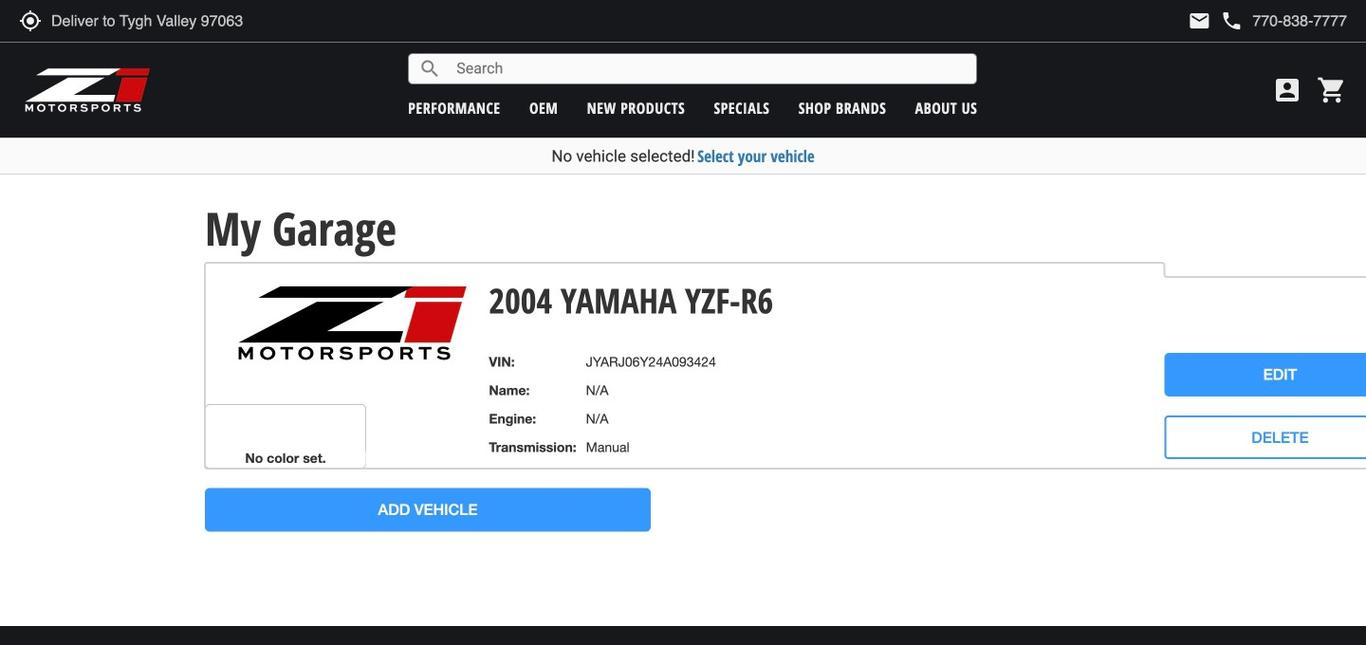 Task type: describe. For each thing, give the bounding box(es) containing it.
Search search field
[[442, 54, 977, 83]]

z1 motorsports logo image
[[24, 66, 151, 114]]



Task type: locate. For each thing, give the bounding box(es) containing it.
z1 image
[[236, 285, 470, 362]]



Task type: vqa. For each thing, say whether or not it's contained in the screenshot.
Us
no



